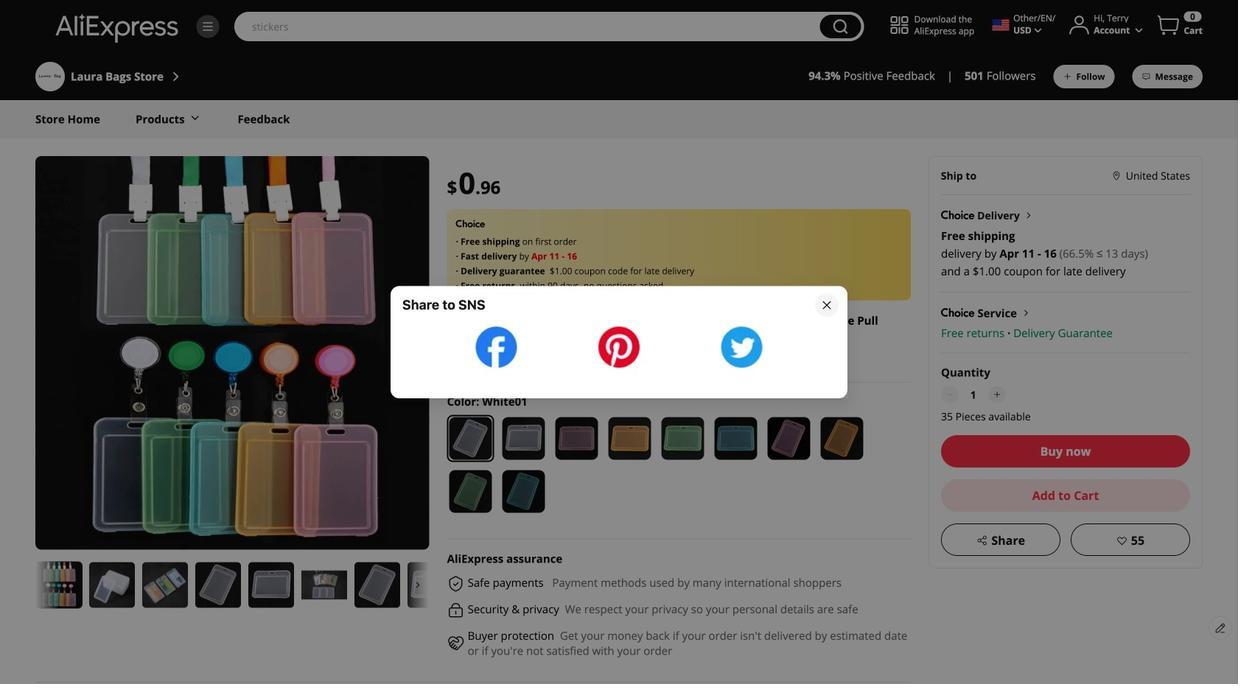 Task type: vqa. For each thing, say whether or not it's contained in the screenshot.
200 Sheets Sticky Notes Transparent Self -Adhesive Book Marker Multifunctional Morandi Index Post School Office Supplies Sticker image
no



Task type: locate. For each thing, give the bounding box(es) containing it.
None text field
[[962, 386, 986, 404]]

None button
[[820, 15, 862, 38]]

1sqid_b image
[[201, 20, 215, 33]]



Task type: describe. For each thing, give the bounding box(es) containing it.
stickers text field
[[245, 19, 813, 34]]



